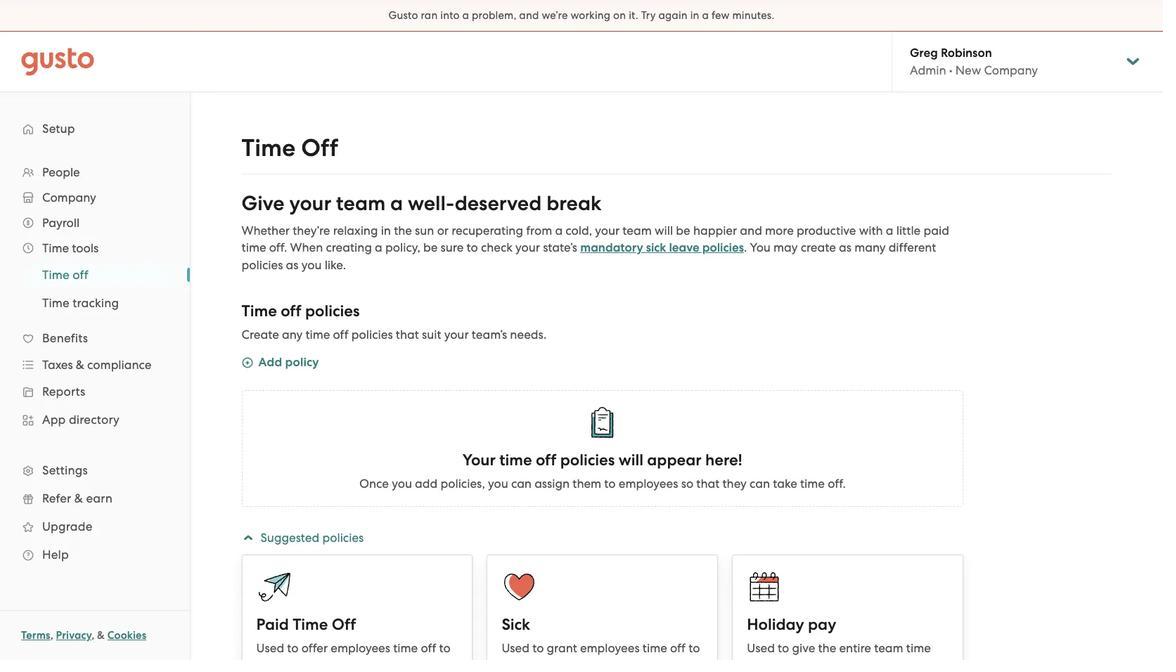 Task type: describe. For each thing, give the bounding box(es) containing it.
in inside "whether they're relaxing in the sun or recuperating from a cold, your team will be happier and more productive with a little paid time off. when creating a policy, be sure to check your state's"
[[381, 224, 391, 238]]

a left well-
[[390, 191, 403, 216]]

benefits link
[[14, 326, 176, 351]]

relaxing
[[333, 224, 378, 238]]

0 vertical spatial off
[[301, 134, 338, 162]]

productive
[[797, 224, 856, 238]]

offer
[[302, 641, 328, 656]]

policy,
[[385, 241, 420, 255]]

health.
[[576, 658, 614, 660]]

paid
[[924, 224, 949, 238]]

home image
[[21, 47, 94, 76]]

time inside the time off policies create any time off policies that suit your team's needs.
[[306, 328, 330, 342]]

is
[[642, 658, 650, 660]]

may
[[774, 241, 798, 255]]

any
[[282, 328, 303, 342]]

time inside used to offer employees time off to travel or recharge. it's common fo
[[393, 641, 418, 656]]

common
[[378, 658, 427, 660]]

with
[[859, 224, 883, 238]]

working
[[571, 9, 611, 22]]

to inside "used to give the entire team time off. you can choose which of the 1"
[[778, 641, 789, 656]]

used to grant employees time off to care for their health. this is legall
[[502, 641, 700, 660]]

cookies button
[[107, 627, 147, 644]]

your
[[463, 451, 496, 470]]

travel
[[256, 658, 288, 660]]

team inside "used to give the entire team time off. you can choose which of the 1"
[[874, 641, 904, 656]]

settings link
[[14, 458, 176, 483]]

greg robinson admin • new company
[[910, 46, 1038, 77]]

arrow right image
[[239, 532, 256, 544]]

time tracking link
[[25, 290, 176, 316]]

privacy link
[[56, 629, 92, 642]]

tracking
[[73, 296, 119, 310]]

create
[[801, 241, 836, 255]]

app
[[42, 413, 66, 427]]

grant
[[547, 641, 577, 656]]

reports
[[42, 385, 85, 399]]

sun
[[415, 224, 434, 238]]

appear
[[647, 451, 702, 470]]

cookies
[[107, 629, 147, 642]]

to inside "whether they're relaxing in the sun or recuperating from a cold, your team will be happier and more productive with a little paid time off. when creating a policy, be sure to check your state's"
[[467, 241, 478, 255]]

taxes
[[42, 358, 73, 372]]

policies down happier at the right top
[[702, 241, 744, 255]]

policies left suit
[[351, 328, 393, 342]]

a right into at the top
[[462, 9, 469, 22]]

refer & earn link
[[14, 486, 176, 511]]

0 horizontal spatial can
[[511, 477, 532, 491]]

company inside dropdown button
[[42, 191, 96, 205]]

care
[[502, 658, 526, 660]]

suggested
[[261, 531, 319, 545]]

so
[[681, 477, 694, 491]]

your down from
[[516, 241, 540, 255]]

give
[[242, 191, 285, 216]]

privacy
[[56, 629, 92, 642]]

little
[[897, 224, 921, 238]]

2 horizontal spatial off.
[[828, 477, 846, 491]]

2 horizontal spatial the
[[907, 658, 925, 660]]

company inside greg robinson admin • new company
[[984, 63, 1038, 77]]

paid
[[256, 615, 289, 634]]

time off policies create any time off policies that suit your team's needs.
[[242, 302, 547, 342]]

suggested policies tab
[[239, 521, 964, 555]]

cold,
[[566, 224, 592, 238]]

2 , from the left
[[92, 629, 94, 642]]

used for holiday pay
[[747, 641, 775, 656]]

people
[[42, 165, 80, 179]]

time off
[[42, 268, 89, 282]]

policies down like.
[[305, 302, 360, 321]]

employees down appear
[[619, 477, 678, 491]]

gusto ran into a problem, and we're working on it. try again in a few minutes.
[[389, 9, 775, 22]]

a right with
[[886, 224, 894, 238]]

your up mandatory
[[595, 224, 620, 238]]

1 horizontal spatial in
[[690, 9, 700, 22]]

a left policy,
[[375, 241, 382, 255]]

your inside the time off policies create any time off policies that suit your team's needs.
[[444, 328, 469, 342]]

module__icon___go7vc image
[[242, 357, 253, 369]]

robinson
[[941, 46, 992, 60]]

1 vertical spatial as
[[286, 258, 299, 272]]

this
[[617, 658, 639, 660]]

a up state's
[[555, 224, 563, 238]]

mandatory sick leave policies
[[580, 241, 744, 255]]

entire
[[839, 641, 871, 656]]

taxes & compliance button
[[14, 352, 176, 378]]

for
[[529, 658, 544, 660]]

terms link
[[21, 629, 50, 642]]

people button
[[14, 160, 176, 185]]

that inside the time off policies create any time off policies that suit your team's needs.
[[396, 328, 419, 342]]

off inside used to grant employees time off to care for their health. this is legall
[[670, 641, 686, 656]]

different
[[889, 241, 936, 255]]

off inside "link"
[[73, 268, 89, 282]]

into
[[440, 9, 460, 22]]

it's
[[361, 658, 375, 660]]

company button
[[14, 185, 176, 210]]

add policy button
[[242, 354, 319, 373]]

greg
[[910, 46, 938, 60]]

1 vertical spatial the
[[818, 641, 836, 656]]

which
[[857, 658, 890, 660]]

mandatory
[[580, 241, 643, 255]]

time inside "whether they're relaxing in the sun or recuperating from a cold, your team will be happier and more productive with a little paid time off. when creating a policy, be sure to check your state's"
[[242, 241, 266, 255]]

1 horizontal spatial as
[[839, 241, 852, 255]]

sick
[[502, 615, 530, 634]]

add policy
[[259, 355, 319, 370]]

tools
[[72, 241, 99, 255]]

setup link
[[14, 116, 176, 141]]

it.
[[629, 9, 638, 22]]

pay
[[808, 615, 836, 634]]

from
[[526, 224, 552, 238]]

once
[[359, 477, 389, 491]]

leave
[[669, 241, 700, 255]]

recuperating
[[452, 224, 523, 238]]

once you add policies, you can assign them to employees so that they can take time off.
[[359, 477, 846, 491]]

gusto navigation element
[[0, 92, 190, 591]]

them
[[573, 477, 601, 491]]

a left few
[[702, 9, 709, 22]]

on
[[613, 9, 626, 22]]

time for time off
[[242, 134, 295, 162]]

new
[[956, 63, 981, 77]]

time right your
[[499, 451, 532, 470]]



Task type: vqa. For each thing, say whether or not it's contained in the screenshot.


Task type: locate. For each thing, give the bounding box(es) containing it.
needs.
[[510, 328, 547, 342]]

time tracking
[[42, 296, 119, 310]]

used inside used to grant employees time off to care for their health. this is legall
[[502, 641, 530, 656]]

& left cookies button
[[97, 629, 105, 642]]

be up 'leave'
[[676, 224, 690, 238]]

time inside "used to give the entire team time off. you can choose which of the 1"
[[906, 641, 931, 656]]

will up mandatory sick leave policies link
[[655, 224, 673, 238]]

employees up it's
[[331, 641, 390, 656]]

refer
[[42, 492, 71, 506]]

deserved
[[455, 191, 542, 216]]

policies down whether at the top of the page
[[242, 258, 283, 272]]

directory
[[69, 413, 120, 427]]

take
[[773, 477, 797, 491]]

be down sun
[[423, 241, 438, 255]]

or down offer
[[291, 658, 303, 660]]

you down holiday on the right
[[768, 658, 789, 660]]

0 horizontal spatial be
[[423, 241, 438, 255]]

give your team a well-deserved break
[[242, 191, 602, 216]]

1 vertical spatial will
[[619, 451, 644, 470]]

time down time off
[[42, 296, 70, 310]]

paid time off
[[256, 615, 356, 634]]

you
[[750, 241, 771, 255], [768, 658, 789, 660]]

the up policy,
[[394, 224, 412, 238]]

add
[[259, 355, 282, 370]]

1 vertical spatial off.
[[828, 477, 846, 491]]

used up care
[[502, 641, 530, 656]]

in right again
[[690, 9, 700, 22]]

list
[[0, 160, 190, 569], [0, 261, 190, 317]]

. you may create as many different policies as you like.
[[242, 241, 936, 272]]

when
[[290, 241, 323, 255]]

team up of
[[874, 641, 904, 656]]

sick
[[646, 241, 666, 255]]

0 vertical spatial be
[[676, 224, 690, 238]]

team up sick
[[623, 224, 652, 238]]

time inside used to grant employees time off to care for their health. this is legall
[[643, 641, 667, 656]]

settings
[[42, 463, 88, 478]]

employees up "health."
[[580, 641, 640, 656]]

time for time tools
[[42, 241, 69, 255]]

will inside "whether they're relaxing in the sun or recuperating from a cold, your team will be happier and more productive with a little paid time off. when creating a policy, be sure to check your state's"
[[655, 224, 673, 238]]

1 list from the top
[[0, 160, 190, 569]]

that right so
[[697, 477, 720, 491]]

you right .
[[750, 241, 771, 255]]

time for time off
[[42, 268, 70, 282]]

0 horizontal spatial the
[[394, 224, 412, 238]]

0 vertical spatial &
[[76, 358, 84, 372]]

0 horizontal spatial will
[[619, 451, 644, 470]]

& left earn
[[74, 492, 83, 506]]

or inside used to offer employees time off to travel or recharge. it's common fo
[[291, 658, 303, 660]]

time tools
[[42, 241, 99, 255]]

or right sun
[[437, 224, 449, 238]]

give
[[792, 641, 815, 656]]

time up create
[[242, 302, 277, 321]]

& inside dropdown button
[[76, 358, 84, 372]]

off. down whether at the top of the page
[[269, 241, 287, 255]]

1 vertical spatial in
[[381, 224, 391, 238]]

2 list from the top
[[0, 261, 190, 317]]

whether they're relaxing in the sun or recuperating from a cold, your team will be happier and more productive with a little paid time off. when creating a policy, be sure to check your state's
[[242, 224, 949, 255]]

used down holiday on the right
[[747, 641, 775, 656]]

as down when
[[286, 258, 299, 272]]

ran
[[421, 9, 438, 22]]

0 vertical spatial company
[[984, 63, 1038, 77]]

0 vertical spatial the
[[394, 224, 412, 238]]

and inside "whether they're relaxing in the sun or recuperating from a cold, your team will be happier and more productive with a little paid time off. when creating a policy, be sure to check your state's"
[[740, 224, 762, 238]]

time down payroll
[[42, 241, 69, 255]]

you down when
[[302, 258, 322, 272]]

minutes.
[[732, 9, 775, 22]]

1 horizontal spatial you
[[392, 477, 412, 491]]

2 vertical spatial off.
[[747, 658, 765, 660]]

1 vertical spatial that
[[697, 477, 720, 491]]

terms
[[21, 629, 50, 642]]

whether
[[242, 224, 290, 238]]

your up they're
[[289, 191, 331, 216]]

time for time tracking
[[42, 296, 70, 310]]

1 vertical spatial you
[[768, 658, 789, 660]]

a
[[462, 9, 469, 22], [702, 9, 709, 22], [390, 191, 403, 216], [555, 224, 563, 238], [886, 224, 894, 238], [375, 241, 382, 255]]

list containing people
[[0, 160, 190, 569]]

reports link
[[14, 379, 176, 404]]

1 vertical spatial &
[[74, 492, 83, 506]]

time up common at the bottom of page
[[393, 641, 418, 656]]

2 horizontal spatial can
[[792, 658, 812, 660]]

creating
[[326, 241, 372, 255]]

&
[[76, 358, 84, 372], [74, 492, 83, 506], [97, 629, 105, 642]]

can right they
[[750, 477, 770, 491]]

, left cookies button
[[92, 629, 94, 642]]

your
[[289, 191, 331, 216], [595, 224, 620, 238], [516, 241, 540, 255], [444, 328, 469, 342]]

0 vertical spatial team
[[336, 191, 386, 216]]

taxes & compliance
[[42, 358, 152, 372]]

and left we're
[[519, 9, 539, 22]]

used inside "used to give the entire team time off. you can choose which of the 1"
[[747, 641, 775, 656]]

will up once you add policies, you can assign them to employees so that they can take time off.
[[619, 451, 644, 470]]

0 vertical spatial that
[[396, 328, 419, 342]]

you down your
[[488, 477, 508, 491]]

here!
[[705, 451, 743, 470]]

policies inside tab
[[322, 531, 364, 545]]

of
[[893, 658, 904, 660]]

0 vertical spatial will
[[655, 224, 673, 238]]

1 used from the left
[[256, 641, 284, 656]]

list containing time off
[[0, 261, 190, 317]]

0 horizontal spatial off.
[[269, 241, 287, 255]]

we're
[[542, 9, 568, 22]]

state's
[[543, 241, 577, 255]]

and up .
[[740, 224, 762, 238]]

2 used from the left
[[502, 641, 530, 656]]

employees for sick
[[580, 641, 640, 656]]

terms , privacy , & cookies
[[21, 629, 147, 642]]

off. inside "used to give the entire team time off. you can choose which of the 1"
[[747, 658, 765, 660]]

1 vertical spatial team
[[623, 224, 652, 238]]

1 vertical spatial be
[[423, 241, 438, 255]]

suggested policies
[[261, 531, 364, 545]]

you inside . you may create as many different policies as you like.
[[302, 258, 322, 272]]

employees inside used to offer employees time off to travel or recharge. it's common fo
[[331, 641, 390, 656]]

policies inside . you may create as many different policies as you like.
[[242, 258, 283, 272]]

•
[[949, 63, 953, 77]]

0 horizontal spatial team
[[336, 191, 386, 216]]

& right the taxes
[[76, 358, 84, 372]]

holiday pay
[[747, 615, 836, 634]]

0 vertical spatial you
[[750, 241, 771, 255]]

.
[[744, 241, 747, 255]]

time off link
[[25, 262, 176, 288]]

1 vertical spatial off
[[332, 615, 356, 634]]

company down people
[[42, 191, 96, 205]]

time
[[242, 134, 295, 162], [42, 241, 69, 255], [42, 268, 70, 282], [42, 296, 70, 310], [242, 302, 277, 321], [293, 615, 328, 634]]

1 , from the left
[[50, 629, 53, 642]]

0 horizontal spatial in
[[381, 224, 391, 238]]

in up policy,
[[381, 224, 391, 238]]

more
[[765, 224, 794, 238]]

upgrade
[[42, 520, 92, 534]]

time inside time off "link"
[[42, 268, 70, 282]]

employees for paid time off
[[331, 641, 390, 656]]

few
[[712, 9, 730, 22]]

policies
[[702, 241, 744, 255], [242, 258, 283, 272], [305, 302, 360, 321], [351, 328, 393, 342], [560, 451, 615, 470], [322, 531, 364, 545]]

time up is
[[643, 641, 667, 656]]

admin
[[910, 63, 946, 77]]

in
[[690, 9, 700, 22], [381, 224, 391, 238]]

1 horizontal spatial and
[[740, 224, 762, 238]]

0 horizontal spatial you
[[302, 258, 322, 272]]

2 horizontal spatial used
[[747, 641, 775, 656]]

0 vertical spatial as
[[839, 241, 852, 255]]

will
[[655, 224, 673, 238], [619, 451, 644, 470]]

0 vertical spatial off.
[[269, 241, 287, 255]]

used to offer employees time off to travel or recharge. it's common fo
[[256, 641, 457, 660]]

0 vertical spatial in
[[690, 9, 700, 22]]

& for earn
[[74, 492, 83, 506]]

1 horizontal spatial used
[[502, 641, 530, 656]]

& for compliance
[[76, 358, 84, 372]]

1 horizontal spatial team
[[623, 224, 652, 238]]

0 horizontal spatial as
[[286, 258, 299, 272]]

as
[[839, 241, 852, 255], [286, 258, 299, 272]]

again
[[659, 9, 688, 22]]

create
[[242, 328, 279, 342]]

employees inside used to grant employees time off to care for their health. this is legall
[[580, 641, 640, 656]]

, left privacy on the left bottom of page
[[50, 629, 53, 642]]

1 horizontal spatial or
[[437, 224, 449, 238]]

or inside "whether they're relaxing in the sun or recuperating from a cold, your team will be happier and more productive with a little paid time off. when creating a policy, be sure to check your state's"
[[437, 224, 449, 238]]

you inside "used to give the entire team time off. you can choose which of the 1"
[[768, 658, 789, 660]]

add
[[415, 477, 438, 491]]

many
[[855, 241, 886, 255]]

1 horizontal spatial that
[[697, 477, 720, 491]]

the inside "whether they're relaxing in the sun or recuperating from a cold, your team will be happier and more productive with a little paid time off. when creating a policy, be sure to check your state's"
[[394, 224, 412, 238]]

time inside time tools dropdown button
[[42, 241, 69, 255]]

0 vertical spatial or
[[437, 224, 449, 238]]

company
[[984, 63, 1038, 77], [42, 191, 96, 205]]

1 vertical spatial and
[[740, 224, 762, 238]]

0 horizontal spatial used
[[256, 641, 284, 656]]

policies up "them"
[[560, 451, 615, 470]]

payroll button
[[14, 210, 176, 236]]

like.
[[325, 258, 346, 272]]

time right the any
[[306, 328, 330, 342]]

2 horizontal spatial you
[[488, 477, 508, 491]]

the right of
[[907, 658, 925, 660]]

2 vertical spatial &
[[97, 629, 105, 642]]

that left suit
[[396, 328, 419, 342]]

1 horizontal spatial company
[[984, 63, 1038, 77]]

off
[[73, 268, 89, 282], [281, 302, 301, 321], [333, 328, 349, 342], [536, 451, 557, 470], [421, 641, 436, 656], [670, 641, 686, 656]]

team up relaxing
[[336, 191, 386, 216]]

2 vertical spatial team
[[874, 641, 904, 656]]

your right suit
[[444, 328, 469, 342]]

1 horizontal spatial can
[[750, 477, 770, 491]]

0 horizontal spatial that
[[396, 328, 419, 342]]

suit
[[422, 328, 441, 342]]

employees
[[619, 477, 678, 491], [331, 641, 390, 656], [580, 641, 640, 656]]

used for paid time off
[[256, 641, 284, 656]]

1 vertical spatial company
[[42, 191, 96, 205]]

try
[[641, 9, 656, 22]]

1 horizontal spatial ,
[[92, 629, 94, 642]]

off. right take
[[828, 477, 846, 491]]

time inside the time off policies create any time off policies that suit your team's needs.
[[242, 302, 277, 321]]

used up travel on the bottom left of page
[[256, 641, 284, 656]]

time up give
[[242, 134, 295, 162]]

0 horizontal spatial company
[[42, 191, 96, 205]]

time down time tools at the top
[[42, 268, 70, 282]]

refer & earn
[[42, 492, 112, 506]]

sure
[[441, 241, 464, 255]]

time down whether at the top of the page
[[242, 241, 266, 255]]

1 horizontal spatial will
[[655, 224, 673, 238]]

off inside used to offer employees time off to travel or recharge. it's common fo
[[421, 641, 436, 656]]

2 horizontal spatial team
[[874, 641, 904, 656]]

they
[[723, 477, 747, 491]]

1 horizontal spatial the
[[818, 641, 836, 656]]

company right new
[[984, 63, 1038, 77]]

time right the entire
[[906, 641, 931, 656]]

policies right suggested
[[322, 531, 364, 545]]

you left add
[[392, 477, 412, 491]]

off
[[301, 134, 338, 162], [332, 615, 356, 634]]

time inside time tracking link
[[42, 296, 70, 310]]

their
[[547, 658, 573, 660]]

1 horizontal spatial off.
[[747, 658, 765, 660]]

your time off policies will appear here!
[[463, 451, 743, 470]]

help
[[42, 548, 69, 562]]

benefits
[[42, 331, 88, 345]]

0 vertical spatial and
[[519, 9, 539, 22]]

0 horizontal spatial and
[[519, 9, 539, 22]]

team inside "whether they're relaxing in the sun or recuperating from a cold, your team will be happier and more productive with a little paid time off. when creating a policy, be sure to check your state's"
[[623, 224, 652, 238]]

compliance
[[87, 358, 152, 372]]

1 vertical spatial or
[[291, 658, 303, 660]]

or
[[437, 224, 449, 238], [291, 658, 303, 660]]

earn
[[86, 492, 112, 506]]

recharge.
[[305, 658, 358, 660]]

you inside . you may create as many different policies as you like.
[[750, 241, 771, 255]]

time up offer
[[293, 615, 328, 634]]

3 used from the left
[[747, 641, 775, 656]]

off. inside "whether they're relaxing in the sun or recuperating from a cold, your team will be happier and more productive with a little paid time off. when creating a policy, be sure to check your state's"
[[269, 241, 287, 255]]

the up choose
[[818, 641, 836, 656]]

can
[[511, 477, 532, 491], [750, 477, 770, 491], [792, 658, 812, 660]]

0 horizontal spatial ,
[[50, 629, 53, 642]]

as left many
[[839, 241, 852, 255]]

used inside used to offer employees time off to travel or recharge. it's common fo
[[256, 641, 284, 656]]

can left assign
[[511, 477, 532, 491]]

off. down holiday on the right
[[747, 658, 765, 660]]

0 horizontal spatial or
[[291, 658, 303, 660]]

can down give
[[792, 658, 812, 660]]

holiday
[[747, 615, 804, 634]]

policy
[[285, 355, 319, 370]]

1 horizontal spatial be
[[676, 224, 690, 238]]

choose
[[815, 658, 854, 660]]

app directory
[[42, 413, 120, 427]]

used for sick
[[502, 641, 530, 656]]

2 vertical spatial the
[[907, 658, 925, 660]]

time right take
[[800, 477, 825, 491]]

can inside "used to give the entire team time off. you can choose which of the 1"
[[792, 658, 812, 660]]



